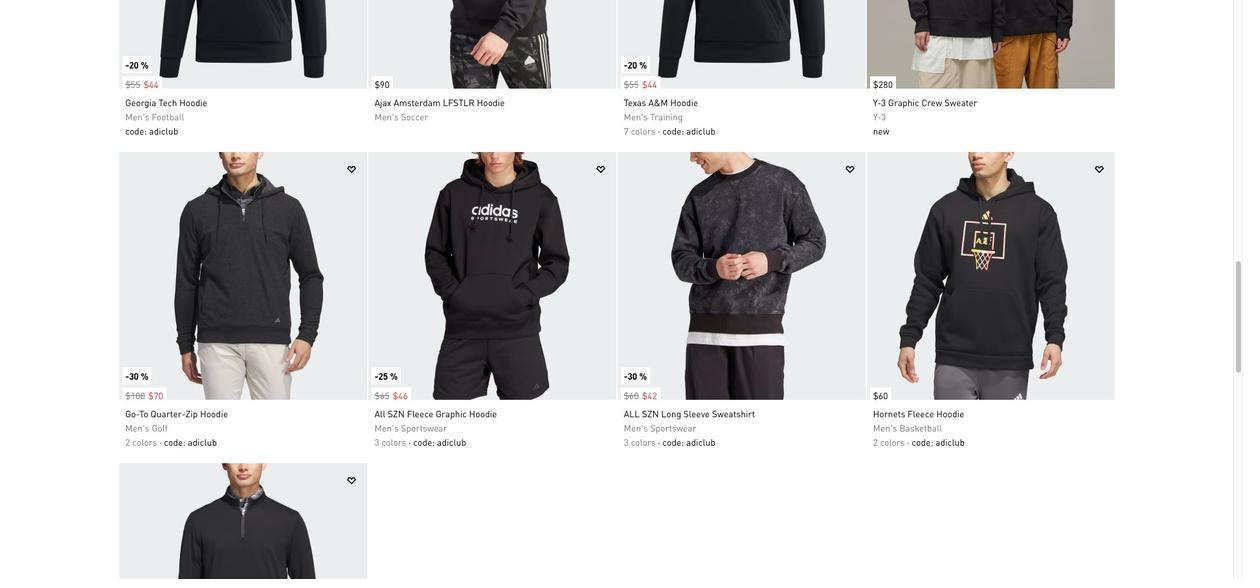 Task type: vqa. For each thing, say whether or not it's contained in the screenshot.
'French'
no



Task type: describe. For each thing, give the bounding box(es) containing it.
fleece inside all szn fleece graphic hoodie men's sportswear 3 colors · code: adiclub
[[407, 408, 434, 420]]

% for all szn long sleeve sweatshirt men's sportswear 3 colors · code: adiclub
[[640, 371, 647, 382]]

graphic inside all szn fleece graphic hoodie men's sportswear 3 colors · code: adiclub
[[436, 408, 467, 420]]

% for go-to quarter-zip hoodie men's golf 2 colors · code: adiclub
[[141, 371, 149, 382]]

ajax amsterdam lfstlr hoodie men's soccer
[[375, 97, 505, 122]]

$46
[[393, 390, 408, 402]]

basketball
[[900, 422, 943, 434]]

all szn fleece graphic hoodie men's sportswear 3 colors · code: adiclub
[[375, 408, 497, 448]]

ajax
[[375, 97, 392, 108]]

men's sportswear black all szn long sleeve sweatshirt image
[[618, 152, 866, 400]]

men's inside all szn long sleeve sweatshirt men's sportswear 3 colors · code: adiclub
[[624, 422, 648, 434]]

- for all szn long sleeve sweatshirt men's sportswear 3 colors · code: adiclub
[[624, 371, 628, 382]]

20 for texas a&m hoodie men's training 7 colors · code: adiclub
[[628, 59, 638, 71]]

texas a&m hoodie men's training 7 colors · code: adiclub
[[624, 97, 716, 137]]

hornets
[[874, 408, 906, 420]]

$55 $44 for texas
[[624, 78, 657, 90]]

25
[[379, 371, 388, 382]]

3 down $280
[[882, 97, 887, 108]]

szn for all
[[642, 408, 659, 420]]

· for all szn fleece graphic hoodie men's sportswear 3 colors · code: adiclub
[[409, 437, 411, 448]]

men's inside texas a&m hoodie men's training 7 colors · code: adiclub
[[624, 111, 648, 122]]

$65 $46
[[375, 390, 408, 402]]

% for all szn fleece graphic hoodie men's sportswear 3 colors · code: adiclub
[[390, 371, 398, 382]]

all
[[624, 408, 640, 420]]

$55 for georgia tech hoodie
[[125, 78, 140, 90]]

% up georgia
[[141, 59, 149, 71]]

football
[[152, 111, 184, 122]]

men's basketball black hornets fleece hoodie image
[[867, 152, 1115, 400]]

men's inside the go-to quarter-zip hoodie men's golf 2 colors · code: adiclub
[[125, 422, 149, 434]]

go-
[[125, 408, 139, 420]]

1 y- from the top
[[874, 97, 882, 108]]

$60 $42
[[624, 390, 657, 402]]

new
[[874, 125, 890, 137]]

georgia
[[125, 97, 156, 108]]

amsterdam
[[394, 97, 441, 108]]

sweater
[[945, 97, 978, 108]]

code: inside all szn fleece graphic hoodie men's sportswear 3 colors · code: adiclub
[[414, 437, 435, 448]]

y-3 black y-3 graphic crew sweater image
[[867, 0, 1115, 89]]

3 inside all szn long sleeve sweatshirt men's sportswear 3 colors · code: adiclub
[[624, 437, 629, 448]]

code: inside the go-to quarter-zip hoodie men's golf 2 colors · code: adiclub
[[164, 437, 186, 448]]

-20 % for georgia
[[125, 59, 149, 71]]

code: inside texas a&m hoodie men's training 7 colors · code: adiclub
[[663, 125, 685, 137]]

hoodie inside texas a&m hoodie men's training 7 colors · code: adiclub
[[671, 97, 699, 108]]

lfstlr
[[443, 97, 475, 108]]

men's inside ajax amsterdam lfstlr hoodie men's soccer
[[375, 111, 399, 122]]

$280
[[874, 78, 893, 90]]

· for all szn long sleeve sweatshirt men's sportswear 3 colors · code: adiclub
[[658, 437, 661, 448]]

2 inside the go-to quarter-zip hoodie men's golf 2 colors · code: adiclub
[[125, 437, 130, 448]]

$60 for $60 $42
[[624, 390, 639, 402]]

$280 link
[[867, 70, 897, 92]]

hoodie inside ajax amsterdam lfstlr hoodie men's soccer
[[477, 97, 505, 108]]

adiclub inside the go-to quarter-zip hoodie men's golf 2 colors · code: adiclub
[[188, 437, 217, 448]]

-30 % for $100
[[125, 371, 149, 382]]

go-to quarter-zip hoodie men's golf 2 colors · code: adiclub
[[125, 408, 228, 448]]

texas
[[624, 97, 647, 108]]

$70
[[148, 390, 163, 402]]

sleeve
[[684, 408, 710, 420]]

men's golf black go-to quarter-zip hoodie image
[[119, 152, 367, 400]]

to
[[139, 408, 148, 420]]

$90 link
[[368, 70, 393, 92]]



Task type: locate. For each thing, give the bounding box(es) containing it.
- up georgia
[[125, 59, 129, 71]]

colors inside texas a&m hoodie men's training 7 colors · code: adiclub
[[631, 125, 656, 137]]

2 fleece from the left
[[908, 408, 935, 420]]

1 -20 % from the left
[[125, 59, 149, 71]]

7
[[624, 125, 629, 137]]

men's down the all
[[624, 422, 648, 434]]

$44 for georgia
[[144, 78, 159, 90]]

2 -30 % from the left
[[624, 371, 647, 382]]

0 horizontal spatial $60
[[624, 390, 639, 402]]

men's soccer black ajax amsterdam lfstlr hoodie image
[[368, 0, 616, 89]]

sportswear inside all szn long sleeve sweatshirt men's sportswear 3 colors · code: adiclub
[[651, 422, 697, 434]]

soccer
[[401, 111, 429, 122]]

-30 % up $60 $42
[[624, 371, 647, 382]]

adiclub
[[149, 125, 178, 137], [687, 125, 716, 137], [188, 437, 217, 448], [437, 437, 467, 448], [687, 437, 716, 448], [936, 437, 965, 448]]

0 horizontal spatial szn
[[388, 408, 405, 420]]

2 sportswear from the left
[[651, 422, 697, 434]]

1 horizontal spatial szn
[[642, 408, 659, 420]]

men's down texas
[[624, 111, 648, 122]]

all szn long sleeve sweatshirt men's sportswear 3 colors · code: adiclub
[[624, 408, 756, 448]]

$44
[[144, 78, 159, 90], [642, 78, 657, 90]]

0 horizontal spatial graphic
[[436, 408, 467, 420]]

georgia tech hoodie men's football code: adiclub
[[125, 97, 207, 137]]

training
[[651, 111, 683, 122]]

szn inside all szn long sleeve sweatshirt men's sportswear 3 colors · code: adiclub
[[642, 408, 659, 420]]

1 horizontal spatial -30 %
[[624, 371, 647, 382]]

1 20 from the left
[[129, 59, 139, 71]]

2
[[125, 437, 130, 448], [874, 437, 878, 448]]

2 inside hornets fleece hoodie men's basketball 2 colors · code: adiclub
[[874, 437, 878, 448]]

adiclub inside hornets fleece hoodie men's basketball 2 colors · code: adiclub
[[936, 437, 965, 448]]

-30 % up the "$100"
[[125, 371, 149, 382]]

hornets fleece hoodie men's basketball 2 colors · code: adiclub
[[874, 408, 965, 448]]

%
[[141, 59, 149, 71], [640, 59, 647, 71], [141, 371, 149, 382], [390, 371, 398, 382], [640, 371, 647, 382]]

3 down the all
[[624, 437, 629, 448]]

2 30 from the left
[[628, 371, 638, 382]]

- up $65
[[375, 371, 379, 382]]

1 $55 from the left
[[125, 78, 140, 90]]

sweatshirt
[[712, 408, 756, 420]]

$100
[[125, 390, 145, 402]]

tech
[[159, 97, 177, 108]]

colors down golf on the bottom of page
[[132, 437, 157, 448]]

colors for all szn long sleeve sweatshirt men's sportswear 3 colors · code: adiclub
[[631, 437, 656, 448]]

$55 $44 up texas
[[624, 78, 657, 90]]

0 horizontal spatial $55
[[125, 78, 140, 90]]

30 for $100
[[129, 371, 139, 382]]

· inside hornets fleece hoodie men's basketball 2 colors · code: adiclub
[[908, 437, 910, 448]]

0 horizontal spatial sportswear
[[401, 422, 447, 434]]

long
[[662, 408, 682, 420]]

2 $60 from the left
[[874, 390, 889, 402]]

szn down $42
[[642, 408, 659, 420]]

· inside all szn long sleeve sweatshirt men's sportswear 3 colors · code: adiclub
[[658, 437, 661, 448]]

colors
[[631, 125, 656, 137], [132, 437, 157, 448], [382, 437, 407, 448], [631, 437, 656, 448], [881, 437, 905, 448]]

men's sportswear black all szn fleece graphic hoodie image
[[368, 152, 616, 400]]

2 $55 from the left
[[624, 78, 639, 90]]

1 sportswear from the left
[[401, 422, 447, 434]]

graphic inside y-3 graphic crew sweater y-3 new
[[889, 97, 920, 108]]

hoodie inside the go-to quarter-zip hoodie men's golf 2 colors · code: adiclub
[[200, 408, 228, 420]]

szn right all
[[388, 408, 405, 420]]

colors inside all szn fleece graphic hoodie men's sportswear 3 colors · code: adiclub
[[382, 437, 407, 448]]

-30 %
[[125, 371, 149, 382], [624, 371, 647, 382]]

$44 up the a&m
[[642, 78, 657, 90]]

code:
[[125, 125, 147, 137], [663, 125, 685, 137], [164, 437, 186, 448], [414, 437, 435, 448], [663, 437, 685, 448], [912, 437, 934, 448]]

colors down the all
[[631, 437, 656, 448]]

· inside texas a&m hoodie men's training 7 colors · code: adiclub
[[658, 125, 661, 137]]

quarter-
[[151, 408, 186, 420]]

1 fleece from the left
[[407, 408, 434, 420]]

hoodie inside all szn fleece graphic hoodie men's sportswear 3 colors · code: adiclub
[[469, 408, 497, 420]]

2 down hornets
[[874, 437, 878, 448]]

$100 $70
[[125, 390, 163, 402]]

$55 $44 up georgia
[[125, 78, 159, 90]]

3 up new
[[882, 111, 887, 122]]

$60 up hornets
[[874, 390, 889, 402]]

-25 %
[[375, 371, 398, 382]]

-
[[125, 59, 129, 71], [624, 59, 628, 71], [125, 371, 129, 382], [375, 371, 379, 382], [624, 371, 628, 382]]

$55
[[125, 78, 140, 90], [624, 78, 639, 90]]

fleece up the basketball
[[908, 408, 935, 420]]

0 horizontal spatial 2
[[125, 437, 130, 448]]

crew
[[922, 97, 943, 108]]

men's inside georgia tech hoodie men's football code: adiclub
[[125, 111, 149, 122]]

men's training black texas a&m hoodie image
[[618, 0, 866, 89]]

3 inside all szn fleece graphic hoodie men's sportswear 3 colors · code: adiclub
[[375, 437, 380, 448]]

1 horizontal spatial fleece
[[908, 408, 935, 420]]

20 for georgia tech hoodie men's football code: adiclub
[[129, 59, 139, 71]]

code: inside georgia tech hoodie men's football code: adiclub
[[125, 125, 147, 137]]

3
[[882, 97, 887, 108], [882, 111, 887, 122], [375, 437, 380, 448], [624, 437, 629, 448]]

y- down $280
[[874, 97, 882, 108]]

$44 for texas
[[642, 78, 657, 90]]

- up $60 $42
[[624, 371, 628, 382]]

1 2 from the left
[[125, 437, 130, 448]]

2 20 from the left
[[628, 59, 638, 71]]

0 horizontal spatial 30
[[129, 371, 139, 382]]

graphic
[[889, 97, 920, 108], [436, 408, 467, 420]]

30
[[129, 371, 139, 382], [628, 371, 638, 382]]

· inside the go-to quarter-zip hoodie men's golf 2 colors · code: adiclub
[[159, 437, 162, 448]]

men's football black georgia tech hoodie image
[[119, 0, 367, 89]]

colors down hornets
[[881, 437, 905, 448]]

code: inside all szn long sleeve sweatshirt men's sportswear 3 colors · code: adiclub
[[663, 437, 685, 448]]

0 horizontal spatial 20
[[129, 59, 139, 71]]

1 szn from the left
[[388, 408, 405, 420]]

sportswear for long
[[651, 422, 697, 434]]

· for go-to quarter-zip hoodie men's golf 2 colors · code: adiclub
[[159, 437, 162, 448]]

1 horizontal spatial sportswear
[[651, 422, 697, 434]]

- for go-to quarter-zip hoodie men's golf 2 colors · code: adiclub
[[125, 371, 129, 382]]

1 horizontal spatial 2
[[874, 437, 878, 448]]

1 $44 from the left
[[144, 78, 159, 90]]

sportswear inside all szn fleece graphic hoodie men's sportswear 3 colors · code: adiclub
[[401, 422, 447, 434]]

3 down all
[[375, 437, 380, 448]]

$44 up georgia
[[144, 78, 159, 90]]

colors for all szn fleece graphic hoodie men's sportswear 3 colors · code: adiclub
[[382, 437, 407, 448]]

2 -20 % from the left
[[624, 59, 647, 71]]

20 up texas
[[628, 59, 638, 71]]

1 30 from the left
[[129, 371, 139, 382]]

-30 % for $60
[[624, 371, 647, 382]]

2 y- from the top
[[874, 111, 882, 122]]

20 up georgia
[[129, 59, 139, 71]]

$90
[[375, 78, 390, 90]]

1 horizontal spatial $44
[[642, 78, 657, 90]]

1 vertical spatial y-
[[874, 111, 882, 122]]

fleece inside hornets fleece hoodie men's basketball 2 colors · code: adiclub
[[908, 408, 935, 420]]

1 horizontal spatial 20
[[628, 59, 638, 71]]

$65
[[375, 390, 390, 402]]

y-
[[874, 97, 882, 108], [874, 111, 882, 122]]

1 horizontal spatial graphic
[[889, 97, 920, 108]]

adiclub inside all szn fleece graphic hoodie men's sportswear 3 colors · code: adiclub
[[437, 437, 467, 448]]

0 horizontal spatial fleece
[[407, 408, 434, 420]]

men's
[[125, 111, 149, 122], [375, 111, 399, 122], [624, 111, 648, 122], [125, 422, 149, 434], [375, 422, 399, 434], [624, 422, 648, 434], [874, 422, 898, 434]]

$55 up georgia
[[125, 78, 140, 90]]

-20 %
[[125, 59, 149, 71], [624, 59, 647, 71]]

zip
[[186, 408, 198, 420]]

code: inside hornets fleece hoodie men's basketball 2 colors · code: adiclub
[[912, 437, 934, 448]]

sportswear for fleece
[[401, 422, 447, 434]]

0 horizontal spatial $44
[[144, 78, 159, 90]]

colors inside the go-to quarter-zip hoodie men's golf 2 colors · code: adiclub
[[132, 437, 157, 448]]

30 up $60 $42
[[628, 371, 638, 382]]

$55 $44
[[125, 78, 159, 90], [624, 78, 657, 90]]

colors right the 7 at the top of the page
[[631, 125, 656, 137]]

20
[[129, 59, 139, 71], [628, 59, 638, 71]]

adiclub inside all szn long sleeve sweatshirt men's sportswear 3 colors · code: adiclub
[[687, 437, 716, 448]]

szn for all
[[388, 408, 405, 420]]

0 vertical spatial graphic
[[889, 97, 920, 108]]

sportswear
[[401, 422, 447, 434], [651, 422, 697, 434]]

-20 % for texas
[[624, 59, 647, 71]]

2 szn from the left
[[642, 408, 659, 420]]

% right 25
[[390, 371, 398, 382]]

-20 % up texas
[[624, 59, 647, 71]]

2 down go- at bottom
[[125, 437, 130, 448]]

fleece
[[407, 408, 434, 420], [908, 408, 935, 420]]

1 $60 from the left
[[624, 390, 639, 402]]

2 $55 $44 from the left
[[624, 78, 657, 90]]

$55 $44 for georgia
[[125, 78, 159, 90]]

$60 for $60
[[874, 390, 889, 402]]

$55 for texas a&m hoodie
[[624, 78, 639, 90]]

y- up new
[[874, 111, 882, 122]]

30 up the "$100"
[[129, 371, 139, 382]]

· inside all szn fleece graphic hoodie men's sportswear 3 colors · code: adiclub
[[409, 437, 411, 448]]

- up texas
[[624, 59, 628, 71]]

adiclub inside georgia tech hoodie men's football code: adiclub
[[149, 125, 178, 137]]

1 horizontal spatial $60
[[874, 390, 889, 402]]

-20 % up georgia
[[125, 59, 149, 71]]

colors for go-to quarter-zip hoodie men's golf 2 colors · code: adiclub
[[132, 437, 157, 448]]

szn
[[388, 408, 405, 420], [642, 408, 659, 420]]

1 horizontal spatial $55
[[624, 78, 639, 90]]

0 horizontal spatial $55 $44
[[125, 78, 159, 90]]

2 $44 from the left
[[642, 78, 657, 90]]

0 horizontal spatial -30 %
[[125, 371, 149, 382]]

1 horizontal spatial -20 %
[[624, 59, 647, 71]]

men's down "ajax"
[[375, 111, 399, 122]]

1 horizontal spatial $55 $44
[[624, 78, 657, 90]]

% up texas
[[640, 59, 647, 71]]

men's inside all szn fleece graphic hoodie men's sportswear 3 colors · code: adiclub
[[375, 422, 399, 434]]

fleece down $46
[[407, 408, 434, 420]]

adiclub inside texas a&m hoodie men's training 7 colors · code: adiclub
[[687, 125, 716, 137]]

men's down go- at bottom
[[125, 422, 149, 434]]

2 2 from the left
[[874, 437, 878, 448]]

0 vertical spatial y-
[[874, 97, 882, 108]]

$55 up texas
[[624, 78, 639, 90]]

$60 link
[[867, 382, 892, 404]]

sportswear down $46
[[401, 422, 447, 434]]

men's golf black lightweight cold.rdy quarter-zip sweatshirt image
[[119, 464, 367, 580]]

·
[[658, 125, 661, 137], [159, 437, 162, 448], [409, 437, 411, 448], [658, 437, 661, 448], [908, 437, 910, 448]]

% up $60 $42
[[640, 371, 647, 382]]

- up the "$100"
[[125, 371, 129, 382]]

$42
[[642, 390, 657, 402]]

golf
[[152, 422, 168, 434]]

szn inside all szn fleece graphic hoodie men's sportswear 3 colors · code: adiclub
[[388, 408, 405, 420]]

hoodie inside hornets fleece hoodie men's basketball 2 colors · code: adiclub
[[937, 408, 965, 420]]

- for all szn fleece graphic hoodie men's sportswear 3 colors · code: adiclub
[[375, 371, 379, 382]]

y-3 graphic crew sweater y-3 new
[[874, 97, 978, 137]]

sportswear down long in the bottom of the page
[[651, 422, 697, 434]]

$60 up the all
[[624, 390, 639, 402]]

all
[[375, 408, 386, 420]]

1 horizontal spatial 30
[[628, 371, 638, 382]]

1 $55 $44 from the left
[[125, 78, 159, 90]]

men's inside hornets fleece hoodie men's basketball 2 colors · code: adiclub
[[874, 422, 898, 434]]

men's down georgia
[[125, 111, 149, 122]]

% up $100 $70
[[141, 371, 149, 382]]

men's down all
[[375, 422, 399, 434]]

a&m
[[649, 97, 668, 108]]

hoodie
[[180, 97, 207, 108], [477, 97, 505, 108], [671, 97, 699, 108], [200, 408, 228, 420], [469, 408, 497, 420], [937, 408, 965, 420]]

1 -30 % from the left
[[125, 371, 149, 382]]

1 vertical spatial graphic
[[436, 408, 467, 420]]

30 for $60
[[628, 371, 638, 382]]

men's down hornets
[[874, 422, 898, 434]]

hoodie inside georgia tech hoodie men's football code: adiclub
[[180, 97, 207, 108]]

colors inside all szn long sleeve sweatshirt men's sportswear 3 colors · code: adiclub
[[631, 437, 656, 448]]

colors down all
[[382, 437, 407, 448]]

0 horizontal spatial -20 %
[[125, 59, 149, 71]]

$60
[[624, 390, 639, 402], [874, 390, 889, 402]]

colors inside hornets fleece hoodie men's basketball 2 colors · code: adiclub
[[881, 437, 905, 448]]



